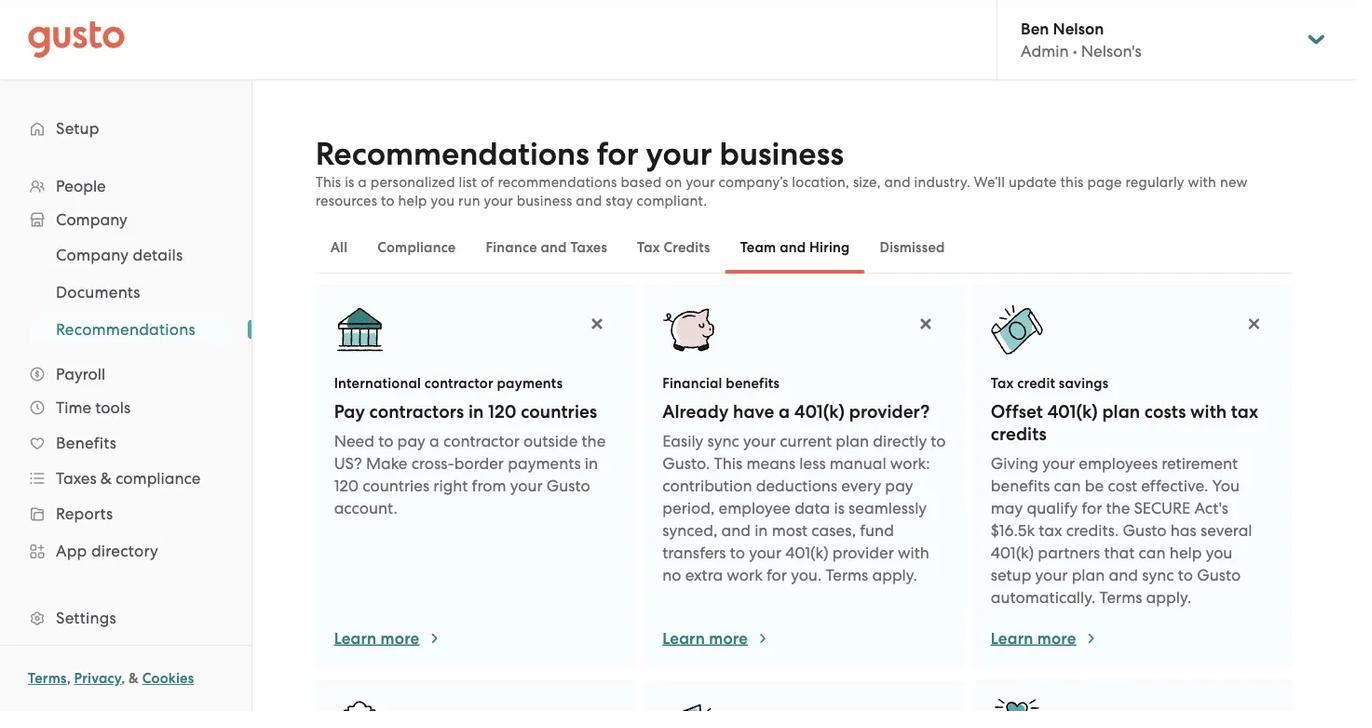 Task type: describe. For each thing, give the bounding box(es) containing it.
the inside giving your employees retirement benefits can be cost effective. you may qualify for the secure act's $16.5k tax credits. gusto has several 401(k) partners that can help you setup your plan and sync to gusto automatically. terms apply.
[[1106, 499, 1130, 518]]

international
[[334, 375, 421, 392]]

documents
[[56, 283, 140, 302]]

help inside giving your employees retirement benefits can be cost effective. you may qualify for the secure act's $16.5k tax credits. gusto has several 401(k) partners that can help you setup your plan and sync to gusto automatically. terms apply.
[[1170, 544, 1202, 563]]

no
[[663, 566, 682, 585]]

pay inside easily sync your current plan directly to gusto. this means less manual work: contribution deductions every pay period, employee data is seamlessly synced, and in most cases, fund transfers to your 401(k) provider with no extra work for you. terms apply.
[[885, 477, 914, 496]]

is inside recommendations for your business this is a personalized list of recommendations based on your company's location, size, and industry. we'll update this page regularly with new resources to help you run your business and stay compliant.
[[345, 174, 355, 191]]

and inside button
[[541, 239, 567, 256]]

401(k) inside easily sync your current plan directly to gusto. this means less manual work: contribution deductions every pay period, employee data is seamlessly synced, and in most cases, fund transfers to your 401(k) provider with no extra work for you. terms apply.
[[786, 544, 829, 563]]

a inside recommendations for your business this is a personalized list of recommendations based on your company's location, size, and industry. we'll update this page regularly with new resources to help you run your business and stay compliant.
[[358, 174, 367, 191]]

less
[[800, 455, 826, 473]]

with inside tax credit savings offset 401(k) plan costs with tax credits
[[1191, 401, 1227, 423]]

your right the on
[[686, 174, 715, 191]]

& inside dropdown button
[[100, 470, 112, 488]]

taxes inside dropdown button
[[56, 470, 97, 488]]

regularly
[[1126, 174, 1185, 191]]

benefits inside giving your employees retirement benefits can be cost effective. you may qualify for the secure act's $16.5k tax credits. gusto has several 401(k) partners that can help you setup your plan and sync to gusto automatically. terms apply.
[[991, 477, 1050, 496]]

your up automatically.
[[1036, 566, 1068, 585]]

cookies button
[[142, 668, 194, 690]]

and right size,
[[885, 174, 911, 191]]

apply. inside giving your employees retirement benefits can be cost effective. you may qualify for the secure act's $16.5k tax credits. gusto has several 401(k) partners that can help you setup your plan and sync to gusto automatically. terms apply.
[[1146, 589, 1192, 607]]

of
[[481, 174, 494, 191]]

team and hiring button
[[725, 225, 865, 270]]

need
[[334, 432, 375, 451]]

retirement
[[1162, 455, 1238, 473]]

financial
[[663, 375, 723, 392]]

you.
[[791, 566, 822, 585]]

on
[[666, 174, 682, 191]]

data
[[795, 499, 830, 518]]

compliance button
[[363, 225, 471, 270]]

401(k) inside financial benefits already have a 401(k) provider?
[[795, 401, 845, 423]]

outside
[[524, 432, 578, 451]]

this inside easily sync your current plan directly to gusto. this means less manual work: contribution deductions every pay period, employee data is seamlessly synced, and in most cases, fund transfers to your 401(k) provider with no extra work for you. terms apply.
[[714, 455, 743, 473]]

team and hiring
[[740, 239, 850, 256]]

team
[[740, 239, 776, 256]]

tax inside giving your employees retirement benefits can be cost effective. you may qualify for the secure act's $16.5k tax credits. gusto has several 401(k) partners that can help you setup your plan and sync to gusto automatically. terms apply.
[[1039, 522, 1063, 540]]

tax credits button
[[622, 225, 725, 270]]

dismissed
[[880, 239, 945, 256]]

fund
[[860, 522, 894, 540]]

cases,
[[812, 522, 856, 540]]

recommendations
[[498, 174, 617, 191]]

compliance
[[378, 239, 456, 256]]

run
[[458, 193, 480, 209]]

several
[[1201, 522, 1253, 540]]

120 inside international contractor payments pay contractors in 120 countries
[[488, 401, 517, 423]]

tax credit savings offset 401(k) plan costs with tax credits
[[991, 375, 1259, 445]]

qualify
[[1027, 499, 1078, 518]]

provider
[[833, 544, 894, 563]]

plan inside tax credit savings offset 401(k) plan costs with tax credits
[[1103, 401, 1141, 423]]

size,
[[853, 174, 881, 191]]

to inside the need to pay a contractor outside the us? make cross-border payments in 120 countries right from your gusto account.
[[378, 432, 394, 451]]

learn for offset 401(k) plan costs with tax credits
[[991, 629, 1034, 648]]

seamlessly
[[849, 499, 927, 518]]

in inside the need to pay a contractor outside the us? make cross-border payments in 120 countries right from your gusto account.
[[585, 455, 598, 473]]

taxes & compliance button
[[19, 462, 233, 496]]

and inside easily sync your current plan directly to gusto. this means less manual work: contribution deductions every pay period, employee data is seamlessly synced, and in most cases, fund transfers to your 401(k) provider with no extra work for you. terms apply.
[[722, 522, 751, 540]]

learn for already have a 401(k) provider?
[[663, 629, 705, 648]]

list containing people
[[0, 170, 252, 712]]

industry.
[[914, 174, 971, 191]]

settings
[[56, 609, 116, 628]]

partners
[[1038, 544, 1101, 563]]

to up the work
[[730, 544, 745, 563]]

tools
[[95, 399, 131, 417]]

for inside giving your employees retirement benefits can be cost effective. you may qualify for the secure act's $16.5k tax credits. gusto has several 401(k) partners that can help you setup your plan and sync to gusto automatically. terms apply.
[[1082, 499, 1102, 518]]

deductions
[[756, 477, 838, 496]]

terms , privacy , & cookies
[[28, 671, 194, 688]]

financial benefits already have a 401(k) provider?
[[663, 375, 930, 423]]

more for pay
[[381, 629, 420, 648]]

transfers
[[663, 544, 726, 563]]

benefits
[[56, 434, 117, 453]]

to inside giving your employees retirement benefits can be cost effective. you may qualify for the secure act's $16.5k tax credits. gusto has several 401(k) partners that can help you setup your plan and sync to gusto automatically. terms apply.
[[1178, 566, 1193, 585]]

payroll button
[[19, 358, 233, 391]]

ben nelson admin • nelson's
[[1021, 19, 1142, 60]]

contractors
[[369, 401, 464, 423]]

company details
[[56, 246, 183, 265]]

recommendation categories for your business tab list
[[315, 222, 1294, 274]]

2 vertical spatial gusto
[[1197, 566, 1241, 585]]

terms link
[[28, 671, 67, 688]]

learn more link for pay contractors in 120 countries
[[334, 628, 442, 650]]

make
[[366, 455, 408, 473]]

120 inside the need to pay a contractor outside the us? make cross-border payments in 120 countries right from your gusto account.
[[334, 477, 359, 496]]

dismissed button
[[865, 225, 960, 270]]

your down of
[[484, 193, 513, 209]]

2 , from the left
[[121, 671, 125, 688]]

provider?
[[849, 401, 930, 423]]

1 vertical spatial business
[[517, 193, 572, 209]]

learn more for pay contractors in 120 countries
[[334, 629, 420, 648]]

taxes & compliance
[[56, 470, 201, 488]]

credits.
[[1066, 522, 1119, 540]]

payments inside international contractor payments pay contractors in 120 countries
[[497, 375, 563, 392]]

contribution
[[663, 477, 752, 496]]

compliant.
[[637, 193, 707, 209]]

synced,
[[663, 522, 718, 540]]

gusto.
[[663, 455, 710, 473]]

in inside international contractor payments pay contractors in 120 countries
[[469, 401, 484, 423]]

admin
[[1021, 42, 1069, 60]]

pay
[[334, 401, 365, 423]]

documents link
[[34, 276, 233, 309]]

terms inside giving your employees retirement benefits can be cost effective. you may qualify for the secure act's $16.5k tax credits. gusto has several 401(k) partners that can help you setup your plan and sync to gusto automatically. terms apply.
[[1100, 589, 1143, 607]]

compliance
[[116, 470, 201, 488]]

your right giving
[[1043, 455, 1075, 473]]

to inside recommendations for your business this is a personalized list of recommendations based on your company's location, size, and industry. we'll update this page regularly with new resources to help you run your business and stay compliant.
[[381, 193, 395, 209]]

your up means
[[744, 432, 776, 451]]

easily
[[663, 432, 704, 451]]

tax for tax credits
[[637, 239, 660, 256]]

is inside easily sync your current plan directly to gusto. this means less manual work: contribution deductions every pay period, employee data is seamlessly synced, and in most cases, fund transfers to your 401(k) provider with no extra work for you. terms apply.
[[834, 499, 845, 518]]

means
[[747, 455, 796, 473]]

0 horizontal spatial can
[[1054, 477, 1081, 496]]

a inside the need to pay a contractor outside the us? make cross-border payments in 120 countries right from your gusto account.
[[430, 432, 440, 451]]

cross-
[[411, 455, 454, 473]]

401(k) inside tax credit savings offset 401(k) plan costs with tax credits
[[1048, 401, 1098, 423]]

easily sync your current plan directly to gusto. this means less manual work: contribution deductions every pay period, employee data is seamlessly synced, and in most cases, fund transfers to your 401(k) provider with no extra work for you. terms apply.
[[663, 432, 946, 585]]

all
[[330, 239, 348, 256]]

learn more link for offset 401(k) plan costs with tax credits
[[991, 628, 1099, 650]]

act's
[[1195, 499, 1229, 518]]

finance and taxes button
[[471, 225, 622, 270]]

401(k) inside giving your employees retirement benefits can be cost effective. you may qualify for the secure act's $16.5k tax credits. gusto has several 401(k) partners that can help you setup your plan and sync to gusto automatically. terms apply.
[[991, 544, 1034, 563]]

sync inside easily sync your current plan directly to gusto. this means less manual work: contribution deductions every pay period, employee data is seamlessly synced, and in most cases, fund transfers to your 401(k) provider with no extra work for you. terms apply.
[[708, 432, 740, 451]]

people button
[[19, 170, 233, 203]]

$16.5k
[[991, 522, 1035, 540]]

hiring
[[810, 239, 850, 256]]



Task type: vqa. For each thing, say whether or not it's contained in the screenshot.
plan
yes



Task type: locate. For each thing, give the bounding box(es) containing it.
help down personalized
[[398, 193, 427, 209]]

3 more from the left
[[1038, 629, 1077, 648]]

stay
[[606, 193, 633, 209]]

1 vertical spatial countries
[[363, 477, 430, 496]]

2 more from the left
[[709, 629, 748, 648]]

gusto down several
[[1197, 566, 1241, 585]]

1 vertical spatial gusto
[[1123, 522, 1167, 540]]

3 learn more from the left
[[991, 629, 1077, 648]]

0 horizontal spatial business
[[517, 193, 572, 209]]

0 horizontal spatial 120
[[334, 477, 359, 496]]

payments inside the need to pay a contractor outside the us? make cross-border payments in 120 countries right from your gusto account.
[[508, 455, 581, 473]]

2 horizontal spatial learn more
[[991, 629, 1077, 648]]

2 horizontal spatial for
[[1082, 499, 1102, 518]]

1 horizontal spatial &
[[129, 671, 139, 688]]

we'll
[[974, 174, 1005, 191]]

1 horizontal spatial learn more link
[[663, 628, 770, 650]]

with
[[1188, 174, 1217, 191], [1191, 401, 1227, 423], [898, 544, 930, 563]]

benefits up have
[[726, 375, 780, 392]]

1 horizontal spatial more
[[709, 629, 748, 648]]

taxes down "stay"
[[571, 239, 607, 256]]

directory
[[91, 542, 158, 561]]

with inside recommendations for your business this is a personalized list of recommendations based on your company's location, size, and industry. we'll update this page regularly with new resources to help you run your business and stay compliant.
[[1188, 174, 1217, 191]]

more for offset
[[1038, 629, 1077, 648]]

your inside the need to pay a contractor outside the us? make cross-border payments in 120 countries right from your gusto account.
[[510, 477, 543, 496]]

1 horizontal spatial in
[[585, 455, 598, 473]]

1 , from the left
[[67, 671, 71, 688]]

for up the based
[[597, 136, 639, 173]]

company's
[[719, 174, 789, 191]]

this up the resources
[[315, 174, 341, 191]]

the
[[582, 432, 606, 451], [1106, 499, 1130, 518]]

1 horizontal spatial recommendations
[[315, 136, 589, 173]]

1 vertical spatial for
[[1082, 499, 1102, 518]]

and right team
[[780, 239, 806, 256]]

have
[[733, 401, 775, 423]]

employees
[[1079, 455, 1158, 473]]

120 up border
[[488, 401, 517, 423]]

&
[[100, 470, 112, 488], [129, 671, 139, 688]]

0 vertical spatial the
[[582, 432, 606, 451]]

2 vertical spatial terms
[[28, 671, 67, 688]]

2 learn from the left
[[663, 629, 705, 648]]

more for have
[[709, 629, 748, 648]]

offset
[[991, 401, 1043, 423]]

can right that
[[1139, 544, 1166, 563]]

payments down outside
[[508, 455, 581, 473]]

0 horizontal spatial ,
[[67, 671, 71, 688]]

2 vertical spatial plan
[[1072, 566, 1105, 585]]

a inside financial benefits already have a 401(k) provider?
[[779, 401, 790, 423]]

gusto inside the need to pay a contractor outside the us? make cross-border payments in 120 countries right from your gusto account.
[[547, 477, 590, 496]]

recommendations for recommendations
[[56, 320, 195, 339]]

learn more
[[334, 629, 420, 648], [663, 629, 748, 648], [991, 629, 1077, 648]]

settings link
[[19, 602, 233, 635]]

apply. down the has
[[1146, 589, 1192, 607]]

1 learn more from the left
[[334, 629, 420, 648]]

401(k) up current
[[795, 401, 845, 423]]

benefits inside financial benefits already have a 401(k) provider?
[[726, 375, 780, 392]]

terms down provider
[[826, 566, 869, 585]]

1 horizontal spatial for
[[767, 566, 787, 585]]

gusto navigation element
[[0, 80, 252, 712]]

may
[[991, 499, 1023, 518]]

this inside recommendations for your business this is a personalized list of recommendations based on your company's location, size, and industry. we'll update this page regularly with new resources to help you run your business and stay compliant.
[[315, 174, 341, 191]]

company up documents
[[56, 246, 129, 265]]

gusto down secure
[[1123, 522, 1167, 540]]

sync right the easily
[[708, 432, 740, 451]]

gusto
[[547, 477, 590, 496], [1123, 522, 1167, 540], [1197, 566, 1241, 585]]

terms inside easily sync your current plan directly to gusto. this means less manual work: contribution deductions every pay period, employee data is seamlessly synced, and in most cases, fund transfers to your 401(k) provider with no extra work for you. terms apply.
[[826, 566, 869, 585]]

tax inside tax credit savings offset 401(k) plan costs with tax credits
[[991, 375, 1014, 392]]

2 horizontal spatial a
[[779, 401, 790, 423]]

401(k) down savings
[[1048, 401, 1098, 423]]

0 horizontal spatial countries
[[363, 477, 430, 496]]

0 horizontal spatial tax
[[1039, 522, 1063, 540]]

0 horizontal spatial the
[[582, 432, 606, 451]]

your up the on
[[646, 136, 712, 173]]

benefits link
[[19, 427, 233, 460]]

recommendations down documents link
[[56, 320, 195, 339]]

1 vertical spatial contractor
[[443, 432, 520, 451]]

with right costs
[[1191, 401, 1227, 423]]

you
[[1213, 477, 1240, 496]]

1 vertical spatial with
[[1191, 401, 1227, 423]]

1 learn from the left
[[334, 629, 377, 648]]

1 vertical spatial help
[[1170, 544, 1202, 563]]

1 learn more link from the left
[[334, 628, 442, 650]]

a up cross-
[[430, 432, 440, 451]]

countries down make
[[363, 477, 430, 496]]

benefits down giving
[[991, 477, 1050, 496]]

1 horizontal spatial tax
[[991, 375, 1014, 392]]

to up make
[[378, 432, 394, 451]]

location,
[[792, 174, 850, 191]]

a up the resources
[[358, 174, 367, 191]]

1 horizontal spatial sync
[[1142, 566, 1174, 585]]

0 vertical spatial apply.
[[872, 566, 918, 585]]

in
[[469, 401, 484, 423], [585, 455, 598, 473], [755, 522, 768, 540]]

2 horizontal spatial in
[[755, 522, 768, 540]]

401(k) up you.
[[786, 544, 829, 563]]

finance
[[486, 239, 537, 256]]

1 vertical spatial sync
[[1142, 566, 1174, 585]]

the inside the need to pay a contractor outside the us? make cross-border payments in 120 countries right from your gusto account.
[[582, 432, 606, 451]]

countries inside the need to pay a contractor outside the us? make cross-border payments in 120 countries right from your gusto account.
[[363, 477, 430, 496]]

time
[[56, 399, 91, 417]]

countries
[[521, 401, 597, 423], [363, 477, 430, 496]]

credit
[[1018, 375, 1056, 392]]

with left new
[[1188, 174, 1217, 191]]

2 learn more from the left
[[663, 629, 748, 648]]

sync inside giving your employees retirement benefits can be cost effective. you may qualify for the secure act's $16.5k tax credits. gusto has several 401(k) partners that can help you setup your plan and sync to gusto automatically. terms apply.
[[1142, 566, 1174, 585]]

terms down that
[[1100, 589, 1143, 607]]

2 horizontal spatial learn
[[991, 629, 1034, 648]]

1 vertical spatial the
[[1106, 499, 1130, 518]]

credits
[[991, 423, 1047, 445]]

taxes inside button
[[571, 239, 607, 256]]

2 horizontal spatial terms
[[1100, 589, 1143, 607]]

0 horizontal spatial is
[[345, 174, 355, 191]]

business up company's
[[720, 136, 844, 173]]

1 list from the top
[[0, 170, 252, 712]]

reports
[[56, 505, 113, 524]]

pay inside the need to pay a contractor outside the us? make cross-border payments in 120 countries right from your gusto account.
[[397, 432, 426, 451]]

you left "run"
[[431, 193, 455, 209]]

learn more for offset 401(k) plan costs with tax credits
[[991, 629, 1077, 648]]

2 vertical spatial for
[[767, 566, 787, 585]]

you inside giving your employees retirement benefits can be cost effective. you may qualify for the secure act's $16.5k tax credits. gusto has several 401(k) partners that can help you setup your plan and sync to gusto automatically. terms apply.
[[1206, 544, 1233, 563]]

new
[[1220, 174, 1248, 191]]

0 vertical spatial sync
[[708, 432, 740, 451]]

1 horizontal spatial business
[[720, 136, 844, 173]]

recommendations for recommendations for your business this is a personalized list of recommendations based on your company's location, size, and industry. we'll update this page regularly with new resources to help you run your business and stay compliant.
[[315, 136, 589, 173]]

2 horizontal spatial more
[[1038, 629, 1077, 648]]

0 vertical spatial can
[[1054, 477, 1081, 496]]

1 horizontal spatial taxes
[[571, 239, 607, 256]]

tax credits
[[637, 239, 711, 256]]

0 horizontal spatial more
[[381, 629, 420, 648]]

setup link
[[19, 112, 233, 145]]

0 horizontal spatial learn
[[334, 629, 377, 648]]

your right from
[[510, 477, 543, 496]]

1 horizontal spatial ,
[[121, 671, 125, 688]]

1 horizontal spatial countries
[[521, 401, 597, 423]]

1 horizontal spatial learn more
[[663, 629, 748, 648]]

, left privacy link
[[67, 671, 71, 688]]

1 vertical spatial terms
[[1100, 589, 1143, 607]]

need to pay a contractor outside the us? make cross-border payments in 120 countries right from your gusto account.
[[334, 432, 606, 518]]

with right provider
[[898, 544, 930, 563]]

1 horizontal spatial tax
[[1231, 401, 1259, 423]]

payroll
[[56, 365, 105, 384]]

2 vertical spatial in
[[755, 522, 768, 540]]

resources
[[315, 193, 378, 209]]

company details link
[[34, 239, 233, 272]]

tax inside button
[[637, 239, 660, 256]]

plan down partners
[[1072, 566, 1105, 585]]

0 horizontal spatial for
[[597, 136, 639, 173]]

and right "finance"
[[541, 239, 567, 256]]

0 vertical spatial in
[[469, 401, 484, 423]]

to
[[381, 193, 395, 209], [378, 432, 394, 451], [931, 432, 946, 451], [730, 544, 745, 563], [1178, 566, 1193, 585]]

1 vertical spatial &
[[129, 671, 139, 688]]

for inside easily sync your current plan directly to gusto. this means less manual work: contribution deductions every pay period, employee data is seamlessly synced, and in most cases, fund transfers to your 401(k) provider with no extra work for you. terms apply.
[[767, 566, 787, 585]]

contractor up border
[[443, 432, 520, 451]]

1 vertical spatial in
[[585, 455, 598, 473]]

2 learn more link from the left
[[663, 628, 770, 650]]

you down several
[[1206, 544, 1233, 563]]

1 horizontal spatial this
[[714, 455, 743, 473]]

to right directly
[[931, 432, 946, 451]]

tax up 'offset'
[[991, 375, 1014, 392]]

recommendations up list
[[315, 136, 589, 173]]

your up the work
[[749, 544, 782, 563]]

0 horizontal spatial in
[[469, 401, 484, 423]]

1 vertical spatial tax
[[1039, 522, 1063, 540]]

and down that
[[1109, 566, 1139, 585]]

1 vertical spatial plan
[[836, 432, 869, 451]]

home image
[[28, 21, 125, 58]]

1 horizontal spatial is
[[834, 499, 845, 518]]

company for company details
[[56, 246, 129, 265]]

in inside easily sync your current plan directly to gusto. this means less manual work: contribution deductions every pay period, employee data is seamlessly synced, and in most cases, fund transfers to your 401(k) provider with no extra work for you. terms apply.
[[755, 522, 768, 540]]

countries inside international contractor payments pay contractors in 120 countries
[[521, 401, 597, 423]]

taxes up "reports"
[[56, 470, 97, 488]]

& left cookies button
[[129, 671, 139, 688]]

ben
[[1021, 19, 1049, 38]]

people
[[56, 177, 106, 196]]

all button
[[315, 225, 363, 270]]

learn for pay contractors in 120 countries
[[334, 629, 377, 648]]

tax up the retirement
[[1231, 401, 1259, 423]]

recommendations link
[[34, 313, 233, 347]]

1 vertical spatial is
[[834, 499, 845, 518]]

2 list from the top
[[0, 237, 252, 348]]

0 vertical spatial is
[[345, 174, 355, 191]]

recommendations inside "link"
[[56, 320, 195, 339]]

this up contribution
[[714, 455, 743, 473]]

401(k) down $16.5k
[[991, 544, 1034, 563]]

and
[[885, 174, 911, 191], [576, 193, 602, 209], [541, 239, 567, 256], [780, 239, 806, 256], [722, 522, 751, 540], [1109, 566, 1139, 585]]

0 vertical spatial business
[[720, 136, 844, 173]]

business down the recommendations
[[517, 193, 572, 209]]

, left cookies button
[[121, 671, 125, 688]]

is
[[345, 174, 355, 191], [834, 499, 845, 518]]

and inside button
[[780, 239, 806, 256]]

credits
[[664, 239, 711, 256]]

border
[[454, 455, 504, 473]]

1 company from the top
[[56, 211, 127, 229]]

1 vertical spatial can
[[1139, 544, 1166, 563]]

to down the has
[[1178, 566, 1193, 585]]

1 vertical spatial 120
[[334, 477, 359, 496]]

app
[[56, 542, 87, 561]]

plan inside giving your employees retirement benefits can be cost effective. you may qualify for the secure act's $16.5k tax credits. gusto has several 401(k) partners that can help you setup your plan and sync to gusto automatically. terms apply.
[[1072, 566, 1105, 585]]

•
[[1073, 42, 1078, 60]]

plan inside easily sync your current plan directly to gusto. this means less manual work: contribution deductions every pay period, employee data is seamlessly synced, and in most cases, fund transfers to your 401(k) provider with no extra work for you. terms apply.
[[836, 432, 869, 451]]

you inside recommendations for your business this is a personalized list of recommendations based on your company's location, size, and industry. we'll update this page regularly with new resources to help you run your business and stay compliant.
[[431, 193, 455, 209]]

gusto down outside
[[547, 477, 590, 496]]

1 vertical spatial a
[[779, 401, 790, 423]]

0 horizontal spatial taxes
[[56, 470, 97, 488]]

0 vertical spatial taxes
[[571, 239, 607, 256]]

personalized
[[371, 174, 455, 191]]

company for company
[[56, 211, 127, 229]]

0 vertical spatial 120
[[488, 401, 517, 423]]

1 horizontal spatial 120
[[488, 401, 517, 423]]

payments up outside
[[497, 375, 563, 392]]

help inside recommendations for your business this is a personalized list of recommendations based on your company's location, size, and industry. we'll update this page regularly with new resources to help you run your business and stay compliant.
[[398, 193, 427, 209]]

0 vertical spatial with
[[1188, 174, 1217, 191]]

2 vertical spatial a
[[430, 432, 440, 451]]

0 vertical spatial you
[[431, 193, 455, 209]]

1 horizontal spatial can
[[1139, 544, 1166, 563]]

0 vertical spatial company
[[56, 211, 127, 229]]

already
[[663, 401, 729, 423]]

can left 'be'
[[1054, 477, 1081, 496]]

work
[[727, 566, 763, 585]]

contractor up contractors
[[425, 375, 494, 392]]

plan left costs
[[1103, 401, 1141, 423]]

1 vertical spatial pay
[[885, 477, 914, 496]]

2 horizontal spatial gusto
[[1197, 566, 1241, 585]]

be
[[1085, 477, 1104, 496]]

3 learn more link from the left
[[991, 628, 1099, 650]]

pay down work:
[[885, 477, 914, 496]]

1 more from the left
[[381, 629, 420, 648]]

right
[[434, 477, 468, 496]]

that
[[1104, 544, 1135, 563]]

costs
[[1145, 401, 1186, 423]]

is up the resources
[[345, 174, 355, 191]]

1 vertical spatial recommendations
[[56, 320, 195, 339]]

0 horizontal spatial gusto
[[547, 477, 590, 496]]

and down employee
[[722, 522, 751, 540]]

0 horizontal spatial help
[[398, 193, 427, 209]]

with inside easily sync your current plan directly to gusto. this means less manual work: contribution deductions every pay period, employee data is seamlessly synced, and in most cases, fund transfers to your 401(k) provider with no extra work for you. terms apply.
[[898, 544, 930, 563]]

current
[[780, 432, 832, 451]]

3 learn from the left
[[991, 629, 1034, 648]]

help down the has
[[1170, 544, 1202, 563]]

tax down qualify
[[1039, 522, 1063, 540]]

pay down contractors
[[397, 432, 426, 451]]

2 company from the top
[[56, 246, 129, 265]]

apply. down provider
[[872, 566, 918, 585]]

0 vertical spatial plan
[[1103, 401, 1141, 423]]

sync down the has
[[1142, 566, 1174, 585]]

list containing company details
[[0, 237, 252, 348]]

0 vertical spatial countries
[[521, 401, 597, 423]]

0 vertical spatial payments
[[497, 375, 563, 392]]

automatically.
[[991, 589, 1096, 607]]

recommendations
[[315, 136, 589, 173], [56, 320, 195, 339]]

0 vertical spatial &
[[100, 470, 112, 488]]

learn more link for already have a 401(k) provider?
[[663, 628, 770, 650]]

1 horizontal spatial apply.
[[1146, 589, 1192, 607]]

savings
[[1059, 375, 1109, 392]]

learn more for already have a 401(k) provider?
[[663, 629, 748, 648]]

0 horizontal spatial recommendations
[[56, 320, 195, 339]]

1 vertical spatial payments
[[508, 455, 581, 473]]

0 vertical spatial for
[[597, 136, 639, 173]]

0 vertical spatial a
[[358, 174, 367, 191]]

1 horizontal spatial the
[[1106, 499, 1130, 518]]

list
[[459, 174, 477, 191]]

the down cost
[[1106, 499, 1130, 518]]

1 horizontal spatial learn
[[663, 629, 705, 648]]

0 horizontal spatial pay
[[397, 432, 426, 451]]

benefits
[[726, 375, 780, 392], [991, 477, 1050, 496]]

0 vertical spatial benefits
[[726, 375, 780, 392]]

company inside dropdown button
[[56, 211, 127, 229]]

0 horizontal spatial this
[[315, 174, 341, 191]]

help
[[398, 193, 427, 209], [1170, 544, 1202, 563]]

0 vertical spatial tax
[[637, 239, 660, 256]]

contractor inside international contractor payments pay contractors in 120 countries
[[425, 375, 494, 392]]

page
[[1088, 174, 1122, 191]]

work:
[[890, 455, 930, 473]]

tax left credits
[[637, 239, 660, 256]]

period,
[[663, 499, 715, 518]]

a right have
[[779, 401, 790, 423]]

apply. inside easily sync your current plan directly to gusto. this means less manual work: contribution deductions every pay period, employee data is seamlessly synced, and in most cases, fund transfers to your 401(k) provider with no extra work for you. terms apply.
[[872, 566, 918, 585]]

0 horizontal spatial learn more link
[[334, 628, 442, 650]]

company down people
[[56, 211, 127, 229]]

contractor inside the need to pay a contractor outside the us? make cross-border payments in 120 countries right from your gusto account.
[[443, 432, 520, 451]]

recommendations inside recommendations for your business this is a personalized list of recommendations based on your company's location, size, and industry. we'll update this page regularly with new resources to help you run your business and stay compliant.
[[315, 136, 589, 173]]

and left "stay"
[[576, 193, 602, 209]]

tax for tax credit savings offset 401(k) plan costs with tax credits
[[991, 375, 1014, 392]]

tax
[[1231, 401, 1259, 423], [1039, 522, 1063, 540]]

and inside giving your employees retirement benefits can be cost effective. you may qualify for the secure act's $16.5k tax credits. gusto has several 401(k) partners that can help you setup your plan and sync to gusto automatically. terms apply.
[[1109, 566, 1139, 585]]

for left you.
[[767, 566, 787, 585]]

terms
[[826, 566, 869, 585], [1100, 589, 1143, 607], [28, 671, 67, 688]]

for up credits.
[[1082, 499, 1102, 518]]

to down personalized
[[381, 193, 395, 209]]

for inside recommendations for your business this is a personalized list of recommendations based on your company's location, size, and industry. we'll update this page regularly with new resources to help you run your business and stay compliant.
[[597, 136, 639, 173]]

120 down the us?
[[334, 477, 359, 496]]

time tools button
[[19, 391, 233, 425]]

0 vertical spatial help
[[398, 193, 427, 209]]

1 vertical spatial benefits
[[991, 477, 1050, 496]]

list
[[0, 170, 252, 712], [0, 237, 252, 348]]

0 horizontal spatial learn more
[[334, 629, 420, 648]]

privacy
[[74, 671, 121, 688]]

manual
[[830, 455, 887, 473]]

1 horizontal spatial gusto
[[1123, 522, 1167, 540]]

details
[[133, 246, 183, 265]]

countries up outside
[[521, 401, 597, 423]]

1 horizontal spatial help
[[1170, 544, 1202, 563]]

1 horizontal spatial a
[[430, 432, 440, 451]]

terms left privacy link
[[28, 671, 67, 688]]

the right outside
[[582, 432, 606, 451]]

& down benefits link
[[100, 470, 112, 488]]

giving
[[991, 455, 1039, 473]]

company
[[56, 211, 127, 229], [56, 246, 129, 265]]

setup
[[56, 119, 99, 138]]

0 vertical spatial terms
[[826, 566, 869, 585]]

based
[[621, 174, 662, 191]]

is up cases,
[[834, 499, 845, 518]]

app directory link
[[19, 535, 233, 568]]

tax inside tax credit savings offset 401(k) plan costs with tax credits
[[1231, 401, 1259, 423]]

plan up manual
[[836, 432, 869, 451]]



